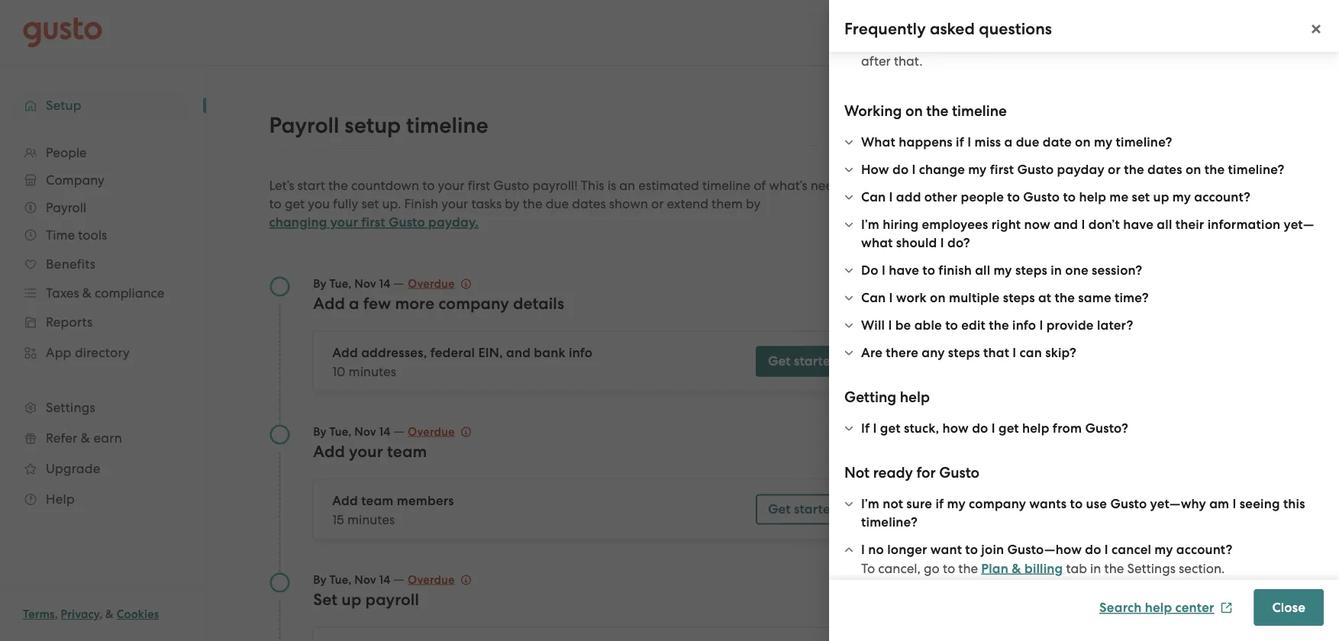Task type: locate. For each thing, give the bounding box(es) containing it.
set inside download our handy checklist of everything you'll need to get set up for your first payroll.
[[1215, 239, 1232, 254]]

i left 'cancel' in the bottom of the page
[[1105, 542, 1109, 558]]

0 vertical spatial —
[[393, 275, 405, 291]]

overdue button up add a few more company details
[[408, 274, 472, 293]]

i right am
[[1233, 496, 1237, 512]]

2 horizontal spatial timeline
[[952, 102, 1007, 119]]

download up everything in the right of the page
[[1041, 221, 1104, 236]]

get down their
[[1192, 239, 1212, 254]]

0 vertical spatial all
[[1157, 217, 1172, 233]]

2 vertical spatial &
[[105, 608, 114, 622]]

3 nov from the top
[[354, 573, 376, 587]]

& inside frequently asked questions dialog
[[1012, 561, 1021, 576]]

the right edit
[[989, 318, 1009, 333]]

timeline
[[952, 102, 1007, 119], [406, 112, 488, 138], [702, 178, 751, 193]]

first up tasks
[[468, 178, 490, 193]]

2 14 from the top
[[379, 425, 390, 439]]

team left the members
[[361, 493, 394, 509]]

3 by tue, nov 14 — from the top
[[313, 572, 408, 587]]

0 horizontal spatial and
[[506, 345, 531, 361]]

2 get started button from the top
[[756, 494, 851, 525]]

list
[[0, 139, 206, 515]]

0 vertical spatial if
[[956, 134, 964, 150]]

get started for first get started button from the bottom of the page
[[768, 502, 839, 517]]

&
[[81, 431, 90, 446], [1012, 561, 1021, 576], [105, 608, 114, 622]]

your down fully
[[330, 215, 358, 230]]

benefits
[[46, 257, 96, 272]]

i'm up what
[[861, 217, 880, 233]]

my right 'sure'
[[947, 496, 966, 512]]

1 horizontal spatial do
[[972, 421, 988, 436]]

people
[[961, 189, 1004, 205]]

ein,
[[478, 345, 503, 361]]

get
[[768, 354, 791, 369], [768, 502, 791, 517]]

first inside download our handy checklist of everything you'll need to get set up for your first payroll.
[[1110, 257, 1132, 273]]

steps
[[1016, 263, 1048, 278], [1003, 290, 1035, 306], [948, 345, 980, 361]]

to left use
[[1070, 496, 1083, 512]]

nov up few
[[354, 277, 376, 291]]

by right tasks
[[505, 196, 520, 212]]

1 vertical spatial do
[[972, 421, 988, 436]]

1 i'm from the top
[[861, 217, 880, 233]]

first inside let's start the countdown to your first gusto payroll! this is an estimated                     timeline of what's needed to get you fully set up.
[[468, 178, 490, 193]]

do?
[[948, 235, 970, 251]]

you'll
[[1108, 239, 1139, 254]]

1 vertical spatial if
[[936, 496, 944, 512]]

help left center
[[1145, 600, 1172, 616]]

checklist
[[1172, 221, 1223, 236], [1126, 282, 1179, 297]]

company up join
[[969, 496, 1026, 512]]

1 vertical spatial overdue
[[408, 425, 455, 439]]

first down you'll
[[1110, 257, 1132, 273]]

a inside dialog
[[1004, 134, 1013, 150]]

download
[[1041, 221, 1104, 236], [1059, 282, 1123, 297]]

directory
[[75, 345, 130, 360]]

for inside frequently asked questions dialog
[[917, 464, 936, 481]]

1 vertical spatial up
[[1041, 257, 1057, 273]]

have up you'll
[[1123, 217, 1154, 233]]

how do i change my first gusto payday or the dates on the timeline?
[[861, 162, 1285, 178]]

estimated
[[639, 178, 699, 193]]

overdue for few
[[408, 277, 455, 291]]

yet—
[[1284, 217, 1315, 233]]

i'm inside i'm not sure if my company wants to use gusto yet—why am i seeing this timeline?
[[861, 496, 880, 512]]

all up need
[[1157, 217, 1172, 233]]

overdue button
[[408, 274, 472, 293], [408, 423, 472, 441], [408, 571, 472, 589]]

by tue, nov 14 — for up
[[313, 572, 408, 587]]

0 vertical spatial a
[[1004, 134, 1013, 150]]

info up can
[[1013, 318, 1036, 333]]

1 horizontal spatial settings
[[1127, 561, 1176, 576]]

1 horizontal spatial by
[[746, 196, 761, 212]]

app
[[46, 345, 71, 360]]

1 vertical spatial team
[[361, 493, 394, 509]]

0 vertical spatial due
[[1016, 134, 1040, 150]]

1 vertical spatial or
[[651, 196, 664, 212]]

0 vertical spatial minutes
[[349, 364, 396, 379]]

have up work on the right of page
[[889, 263, 919, 278]]

settings link
[[15, 394, 191, 421]]

fully
[[333, 196, 358, 212]]

on right work on the right of page
[[930, 290, 946, 306]]

have for what to have ready
[[1100, 194, 1134, 212]]

and right "ein,"
[[506, 345, 531, 361]]

your up add team members 15 minutes
[[349, 442, 383, 461]]

steps down edit
[[948, 345, 980, 361]]

will
[[861, 318, 885, 333]]

0 vertical spatial get started button
[[756, 346, 851, 377]]

2 horizontal spatial up
[[1153, 189, 1169, 205]]

go
[[924, 561, 940, 576]]

help
[[1079, 189, 1106, 205], [900, 388, 930, 406], [1022, 421, 1050, 436], [1145, 600, 1172, 616]]

what for what to have ready
[[1041, 194, 1079, 212]]

1 vertical spatial of
[[1226, 221, 1238, 236]]

by
[[313, 277, 327, 291], [313, 425, 327, 439], [313, 573, 327, 587]]

can down how
[[861, 189, 886, 205]]

1 by from the top
[[313, 277, 327, 291]]

add for add your team
[[313, 442, 345, 461]]

all right finish
[[975, 263, 991, 278]]

gusto inside let's start the countdown to your first gusto payroll! this is an estimated                     timeline of what's needed to get you fully set up.
[[493, 178, 529, 193]]

set inside frequently asked questions dialog
[[1132, 189, 1150, 205]]

0 horizontal spatial for
[[917, 464, 936, 481]]

0 horizontal spatial or
[[651, 196, 664, 212]]

any
[[922, 345, 945, 361]]

gusto down finish
[[389, 215, 425, 230]]

download our handy checklist of everything you'll need to get set up for your first payroll.
[[1041, 221, 1238, 273]]

up up the handy
[[1153, 189, 1169, 205]]

help left 'me' in the right of the page
[[1079, 189, 1106, 205]]

are
[[861, 345, 883, 361]]

upgrade
[[46, 461, 100, 476]]

1 vertical spatial all
[[975, 263, 991, 278]]

1 vertical spatial timeline?
[[1228, 162, 1285, 178]]

set up changing your first gusto payday. "button"
[[361, 196, 379, 212]]

3 14 from the top
[[379, 573, 390, 587]]

0 horizontal spatial if
[[936, 496, 944, 512]]

later?
[[1097, 318, 1133, 333]]

set for download our handy checklist of everything you'll need to get set up for your first payroll.
[[1215, 239, 1232, 254]]

timeline? up information
[[1228, 162, 1285, 178]]

0 vertical spatial what
[[861, 134, 896, 150]]

0 horizontal spatial due
[[546, 196, 569, 212]]

1 vertical spatial have
[[1123, 217, 1154, 233]]

1 overdue from the top
[[408, 277, 455, 291]]

gusto up finish your tasks by the due dates shown or extend them by changing your first gusto payday.
[[493, 178, 529, 193]]

company up "ein,"
[[438, 294, 509, 313]]

what for what happens if i miss a due date on my timeline?
[[861, 134, 896, 150]]

changing
[[269, 215, 327, 230]]

i'm inside i'm hiring employees right now and i don't have all their information yet— what should i do?
[[861, 217, 880, 233]]

0 horizontal spatial dates
[[572, 196, 606, 212]]

change
[[919, 162, 965, 178]]

download down the 'one'
[[1059, 282, 1123, 297]]

search help center link
[[1100, 600, 1233, 616]]

nov for your
[[354, 425, 376, 439]]

2 by tue, nov 14 — from the top
[[313, 423, 408, 439]]

close
[[1273, 600, 1306, 615]]

2 can from the top
[[861, 290, 886, 306]]

not
[[883, 496, 903, 512]]

1 by tue, nov 14 — from the top
[[313, 275, 408, 291]]

get started
[[768, 354, 839, 369], [768, 502, 839, 517]]

1 vertical spatial nov
[[354, 425, 376, 439]]

download for download our handy checklist of everything you'll need to get set up for your first payroll.
[[1041, 221, 1104, 236]]

my up payday
[[1094, 134, 1113, 150]]

app directory link
[[15, 339, 191, 367]]

steps up at
[[1016, 263, 1048, 278]]

of left "what's"
[[754, 178, 766, 193]]

1 vertical spatial tue,
[[329, 425, 352, 439]]

what happens if i miss a due date on my timeline?
[[861, 134, 1173, 150]]

setup link
[[15, 92, 191, 119]]

1 vertical spatial ready
[[873, 464, 913, 481]]

gusto right use
[[1110, 496, 1147, 512]]

home image
[[23, 17, 102, 48]]

your down everything in the right of the page
[[1080, 257, 1107, 273]]

download inside download our handy checklist of everything you'll need to get set up for your first payroll.
[[1041, 221, 1104, 236]]

to left finish
[[923, 263, 935, 278]]

1 horizontal spatial due
[[1016, 134, 1040, 150]]

i left work on the right of page
[[889, 290, 893, 306]]

0 vertical spatial 14
[[379, 277, 390, 291]]

not
[[844, 464, 870, 481]]

of inside download our handy checklist of everything you'll need to get set up for your first payroll.
[[1226, 221, 1238, 236]]

2 vertical spatial by
[[313, 573, 327, 587]]

0 horizontal spatial of
[[754, 178, 766, 193]]

how
[[861, 162, 889, 178]]

i'm hiring employees right now and i don't have all their information yet— what should i do?
[[861, 217, 1315, 251]]

1 vertical spatial dates
[[572, 196, 606, 212]]

0 vertical spatial download
[[1041, 221, 1104, 236]]

3 tue, from the top
[[329, 573, 352, 587]]

2 overdue button from the top
[[408, 423, 472, 441]]

if inside i'm not sure if my company wants to use gusto yet—why am i seeing this timeline?
[[936, 496, 944, 512]]

0 vertical spatial timeline?
[[1116, 134, 1173, 150]]

1 horizontal spatial ready
[[1137, 194, 1177, 212]]

by for set up payroll
[[313, 573, 327, 587]]

2 i'm from the top
[[861, 496, 880, 512]]

dates
[[1148, 162, 1182, 178], [572, 196, 606, 212]]

your inside let's start the countdown to your first gusto payroll! this is an estimated                     timeline of what's needed to get you fully set up.
[[438, 178, 465, 193]]

in right tab
[[1090, 561, 1101, 576]]

0 vertical spatial info
[[1013, 318, 1036, 333]]

0 horizontal spatial ready
[[873, 464, 913, 481]]

edit
[[961, 318, 986, 333]]

info inside add addresses, federal ein, and bank info 10 minutes
[[569, 345, 593, 361]]

1 horizontal spatial dates
[[1148, 162, 1182, 178]]

the up fully
[[328, 178, 348, 193]]

can for can i add other people to gusto to help me set up my account?
[[861, 189, 886, 205]]

in left the 'one'
[[1051, 263, 1062, 278]]

2 vertical spatial nov
[[354, 573, 376, 587]]

what up now
[[1041, 194, 1079, 212]]

1 horizontal spatial company
[[969, 496, 1026, 512]]

0 horizontal spatial timeline
[[406, 112, 488, 138]]

1 vertical spatial started
[[794, 502, 839, 517]]

overdue button for team
[[408, 423, 472, 441]]

what
[[861, 235, 893, 251]]

1 horizontal spatial timeline
[[702, 178, 751, 193]]

shown
[[609, 196, 648, 212]]

1 horizontal spatial for
[[1060, 257, 1077, 273]]

dates up their
[[1148, 162, 1182, 178]]

payroll!
[[533, 178, 578, 193]]

1 — from the top
[[393, 275, 405, 291]]

frequently asked questions dialog
[[829, 0, 1339, 641]]

2 vertical spatial have
[[889, 263, 919, 278]]

2 horizontal spatial set
[[1215, 239, 1232, 254]]

earn
[[93, 431, 122, 446]]

company
[[438, 294, 509, 313], [969, 496, 1026, 512]]

gusto down what happens if i miss a due date on my timeline?
[[1017, 162, 1054, 178]]

nov
[[354, 277, 376, 291], [354, 425, 376, 439], [354, 573, 376, 587]]

i no longer want to join gusto—how do i cancel my account?
[[861, 542, 1233, 558]]

1 vertical spatial get started
[[768, 502, 839, 517]]

or inside finish your tasks by the due dates shown or extend them by changing your first gusto payday.
[[651, 196, 664, 212]]

countdown
[[351, 178, 419, 193]]

by up add your team
[[313, 425, 327, 439]]

0 vertical spatial can
[[861, 189, 886, 205]]

2 vertical spatial tue,
[[329, 573, 352, 587]]

& left the earn
[[81, 431, 90, 446]]

set inside let's start the countdown to your first gusto payroll! this is an estimated                     timeline of what's needed to get you fully set up.
[[361, 196, 379, 212]]

the up information
[[1205, 162, 1225, 178]]

0 horizontal spatial up
[[342, 590, 361, 609]]

the down 'payroll!'
[[523, 196, 543, 212]]

download for download checklist
[[1059, 282, 1123, 297]]

gusto inside finish your tasks by the due dates shown or extend them by changing your first gusto payday.
[[389, 215, 425, 230]]

15
[[332, 512, 344, 527]]

2 vertical spatial —
[[393, 572, 405, 587]]

1 vertical spatial by tue, nov 14 —
[[313, 423, 408, 439]]

started
[[794, 354, 839, 369], [794, 502, 839, 517]]

join
[[981, 542, 1004, 558]]

gusto
[[1017, 162, 1054, 178], [493, 178, 529, 193], [1023, 189, 1060, 205], [389, 215, 425, 230], [939, 464, 980, 481], [1110, 496, 1147, 512]]

payday
[[1057, 162, 1105, 178]]

2 overdue from the top
[[408, 425, 455, 439]]

tue, for up
[[329, 573, 352, 587]]

checklist up need
[[1172, 221, 1223, 236]]

terms
[[23, 608, 55, 622]]

will i be able to edit the info i provide later?
[[861, 318, 1133, 333]]

i left don't
[[1082, 217, 1085, 233]]

a left few
[[349, 294, 359, 313]]

0 vertical spatial dates
[[1148, 162, 1182, 178]]

— for few
[[393, 275, 405, 291]]

set for can i add other people to gusto to help me set up my account?
[[1132, 189, 1150, 205]]

1 get started button from the top
[[756, 346, 851, 377]]

first down "up."
[[361, 215, 385, 230]]

by up set
[[313, 573, 327, 587]]

0 vertical spatial tue,
[[329, 277, 352, 291]]

to down their
[[1176, 239, 1189, 254]]

get inside download our handy checklist of everything you'll need to get set up for your first payroll.
[[1192, 239, 1212, 254]]

get started button down the not
[[756, 494, 851, 525]]

0 vertical spatial started
[[794, 354, 839, 369]]

1 vertical spatial get started button
[[756, 494, 851, 525]]

3 by from the top
[[313, 573, 327, 587]]

timeline? down the not
[[861, 515, 918, 530]]

team up the members
[[387, 442, 427, 461]]

by tue, nov 14 — up few
[[313, 275, 408, 291]]

2 vertical spatial overdue button
[[408, 571, 472, 589]]

1 14 from the top
[[379, 277, 390, 291]]

0 horizontal spatial by
[[505, 196, 520, 212]]

want
[[931, 542, 962, 558]]

— up payroll
[[393, 572, 405, 587]]

in
[[1051, 263, 1062, 278], [1090, 561, 1101, 576]]

1 vertical spatial what
[[1041, 194, 1079, 212]]

2 by from the top
[[313, 425, 327, 439]]

timeline? up 'me' in the right of the page
[[1116, 134, 1173, 150]]

2 tue, from the top
[[329, 425, 352, 439]]

other
[[925, 189, 958, 205]]

upgrade link
[[15, 455, 191, 483]]

plan
[[981, 561, 1009, 576]]

0 vertical spatial account?
[[1194, 189, 1251, 205]]

0 horizontal spatial timeline?
[[861, 515, 918, 530]]

settings up refer
[[46, 400, 95, 415]]

1 vertical spatial overdue button
[[408, 423, 472, 441]]

have up don't
[[1100, 194, 1134, 212]]

0 vertical spatial team
[[387, 442, 427, 461]]

0 vertical spatial settings
[[46, 400, 95, 415]]

14 for team
[[379, 425, 390, 439]]

info inside frequently asked questions dialog
[[1013, 318, 1036, 333]]

up inside frequently asked questions dialog
[[1153, 189, 1169, 205]]

on up their
[[1186, 162, 1201, 178]]

up for for
[[1041, 257, 1057, 273]]

— up more
[[393, 275, 405, 291]]

timeline inside frequently asked questions dialog
[[952, 102, 1007, 119]]

for up 'sure'
[[917, 464, 936, 481]]

1 get started from the top
[[768, 354, 839, 369]]

1 vertical spatial can
[[861, 290, 886, 306]]

needed
[[811, 178, 857, 193]]

or inside frequently asked questions dialog
[[1108, 162, 1121, 178]]

your
[[438, 178, 465, 193], [442, 196, 468, 212], [330, 215, 358, 230], [1080, 257, 1107, 273], [349, 442, 383, 461]]

be
[[895, 318, 911, 333]]

0 vertical spatial have
[[1100, 194, 1134, 212]]

can
[[861, 189, 886, 205], [861, 290, 886, 306]]

1 vertical spatial for
[[917, 464, 936, 481]]

1 nov from the top
[[354, 277, 376, 291]]

1 tue, from the top
[[329, 277, 352, 291]]

the
[[926, 102, 949, 119], [1124, 162, 1144, 178], [1205, 162, 1225, 178], [328, 178, 348, 193], [523, 196, 543, 212], [1055, 290, 1075, 306], [989, 318, 1009, 333], [959, 561, 978, 576], [1105, 561, 1124, 576]]

i inside i'm not sure if my company wants to use gusto yet—why am i seeing this timeline?
[[1233, 496, 1237, 512]]

— up add your team
[[393, 423, 405, 439]]

settings inside to cancel, go to the plan & billing tab in the settings section.
[[1127, 561, 1176, 576]]

the inside finish your tasks by the due dates shown or extend them by changing your first gusto payday.
[[523, 196, 543, 212]]

benefits link
[[15, 250, 191, 278]]

by right them
[[746, 196, 761, 212]]

2 — from the top
[[393, 423, 405, 439]]

3 overdue from the top
[[408, 573, 455, 587]]

0 vertical spatial up
[[1153, 189, 1169, 205]]

2 vertical spatial timeline?
[[861, 515, 918, 530]]

0 vertical spatial for
[[1060, 257, 1077, 273]]

1 overdue button from the top
[[408, 274, 472, 293]]

get
[[285, 196, 305, 212], [1192, 239, 1212, 254], [880, 421, 901, 436], [999, 421, 1019, 436]]

for down everything in the right of the page
[[1060, 257, 1077, 273]]

1 horizontal spatial all
[[1157, 217, 1172, 233]]

to right go
[[943, 561, 955, 576]]

nov for a
[[354, 277, 376, 291]]

dates inside finish your tasks by the due dates shown or extend them by changing your first gusto payday.
[[572, 196, 606, 212]]

ready up the handy
[[1137, 194, 1177, 212]]

1 horizontal spatial and
[[1054, 217, 1078, 233]]

overdue button for few
[[408, 274, 472, 293]]

1 vertical spatial i'm
[[861, 496, 880, 512]]

& right plan
[[1012, 561, 1021, 576]]

add inside add addresses, federal ein, and bank info 10 minutes
[[332, 345, 358, 361]]

to inside to cancel, go to the plan & billing tab in the settings section.
[[943, 561, 955, 576]]

up inside download our handy checklist of everything you'll need to get set up for your first payroll.
[[1041, 257, 1057, 273]]

1 vertical spatial —
[[393, 423, 405, 439]]

an
[[619, 178, 635, 193]]

3 overdue button from the top
[[408, 571, 472, 589]]

i right do
[[882, 263, 886, 278]]

2 horizontal spatial timeline?
[[1228, 162, 1285, 178]]

0 vertical spatial get
[[768, 354, 791, 369]]

0 vertical spatial in
[[1051, 263, 1062, 278]]

set down information
[[1215, 239, 1232, 254]]

can up will
[[861, 290, 886, 306]]

1 started from the top
[[794, 354, 839, 369]]

gusto—how
[[1008, 542, 1082, 558]]

0 vertical spatial and
[[1054, 217, 1078, 233]]

1 horizontal spatial ,
[[99, 608, 103, 622]]

finish your tasks by the due dates shown or extend them by changing your first gusto payday.
[[269, 196, 761, 230]]

1 horizontal spatial info
[[1013, 318, 1036, 333]]

add inside add team members 15 minutes
[[332, 493, 358, 509]]

to left join
[[965, 542, 978, 558]]

by tue, nov 14 —
[[313, 275, 408, 291], [313, 423, 408, 439], [313, 572, 408, 587]]

to inside download our handy checklist of everything you'll need to get set up for your first payroll.
[[1176, 239, 1189, 254]]

a
[[1004, 134, 1013, 150], [349, 294, 359, 313]]

0 horizontal spatial settings
[[46, 400, 95, 415]]

nov up set up payroll
[[354, 573, 376, 587]]

0 vertical spatial overdue
[[408, 277, 455, 291]]

settings inside list
[[46, 400, 95, 415]]

add for add team members 15 minutes
[[332, 493, 358, 509]]

1 can from the top
[[861, 189, 886, 205]]

i
[[968, 134, 971, 150], [912, 162, 916, 178], [889, 189, 893, 205], [1082, 217, 1085, 233], [941, 235, 944, 251], [882, 263, 886, 278], [889, 290, 893, 306], [888, 318, 892, 333], [1040, 318, 1043, 333], [1013, 345, 1017, 361], [873, 421, 877, 436], [992, 421, 995, 436], [1233, 496, 1237, 512], [861, 542, 865, 558], [1105, 542, 1109, 558]]

, left privacy
[[55, 608, 58, 622]]

0 horizontal spatial company
[[438, 294, 509, 313]]

i left the do?
[[941, 235, 944, 251]]

2 get started from the top
[[768, 502, 839, 517]]

overdue for team
[[408, 425, 455, 439]]

0 vertical spatial checklist
[[1172, 221, 1223, 236]]

by for add your team
[[313, 425, 327, 439]]

3 — from the top
[[393, 572, 405, 587]]

or for shown
[[651, 196, 664, 212]]

1 horizontal spatial a
[[1004, 134, 1013, 150]]

timeline right 'setup'
[[406, 112, 488, 138]]

add
[[896, 189, 921, 205]]

search help center
[[1100, 600, 1214, 616]]

0 horizontal spatial what
[[861, 134, 896, 150]]

what inside frequently asked questions dialog
[[861, 134, 896, 150]]

14 for few
[[379, 277, 390, 291]]

i'm left the not
[[861, 496, 880, 512]]

2 nov from the top
[[354, 425, 376, 439]]

refer & earn
[[46, 431, 122, 446]]

0 vertical spatial of
[[754, 178, 766, 193]]



Task type: vqa. For each thing, say whether or not it's contained in the screenshot.
the Setup LINK
yes



Task type: describe. For each thing, give the bounding box(es) containing it.
by tue, nov 14 — for your
[[313, 423, 408, 439]]

session?
[[1092, 263, 1143, 278]]

the left plan
[[959, 561, 978, 576]]

to up don't
[[1083, 194, 1097, 212]]

nov for up
[[354, 573, 376, 587]]

work
[[896, 290, 927, 306]]

i left "no"
[[861, 542, 865, 558]]

gusto?
[[1085, 421, 1128, 436]]

working on the timeline
[[844, 102, 1007, 119]]

and inside i'm hiring employees right now and i don't have all their information yet— what should i do?
[[1054, 217, 1078, 233]]

setup
[[46, 98, 81, 113]]

refer
[[46, 431, 77, 446]]

cookies
[[117, 608, 159, 622]]

0 horizontal spatial all
[[975, 263, 991, 278]]

the right at
[[1055, 290, 1075, 306]]

0 vertical spatial company
[[438, 294, 509, 313]]

i right how
[[992, 421, 995, 436]]

1 horizontal spatial &
[[105, 608, 114, 622]]

minutes inside add addresses, federal ein, and bank info 10 minutes
[[349, 364, 396, 379]]

payroll.
[[1136, 257, 1181, 273]]

gusto up now
[[1023, 189, 1060, 205]]

all inside i'm hiring employees right now and i don't have all their information yet— what should i do?
[[1157, 217, 1172, 233]]

in inside to cancel, go to the plan & billing tab in the settings section.
[[1090, 561, 1101, 576]]

tue, for a
[[329, 277, 352, 291]]

everything
[[1041, 239, 1105, 254]]

timeline inside let's start the countdown to your first gusto payroll! this is an estimated                     timeline of what's needed to get you fully set up.
[[702, 178, 751, 193]]

overdue for payroll
[[408, 573, 455, 587]]

this
[[1283, 496, 1305, 512]]

the up 'me' in the right of the page
[[1124, 162, 1144, 178]]

on right date
[[1075, 134, 1091, 150]]

— for payroll
[[393, 572, 405, 587]]

overdue button for payroll
[[408, 571, 472, 589]]

am
[[1210, 496, 1230, 512]]

can i add other people to gusto to help me set up my account?
[[861, 189, 1251, 205]]

i left miss on the right
[[968, 134, 971, 150]]

close button
[[1254, 589, 1324, 626]]

team inside add team members 15 minutes
[[361, 493, 394, 509]]

privacy link
[[61, 608, 99, 622]]

changing your first gusto payday. button
[[269, 213, 479, 232]]

& inside 'link'
[[81, 431, 90, 446]]

tasks
[[471, 196, 502, 212]]

start
[[297, 178, 325, 193]]

and inside add addresses, federal ein, and bank info 10 minutes
[[506, 345, 531, 361]]

get started for 1st get started button from the top of the page
[[768, 354, 839, 369]]

add for add a few more company details
[[313, 294, 345, 313]]

my up their
[[1173, 189, 1191, 205]]

have for do i have to finish all my steps in one session?
[[889, 263, 919, 278]]

to down how do i change my first gusto payday or the dates on the timeline?
[[1063, 189, 1076, 205]]

up.
[[382, 196, 401, 212]]

to left edit
[[945, 318, 958, 333]]

gusto down how
[[939, 464, 980, 481]]

dates inside frequently asked questions dialog
[[1148, 162, 1182, 178]]

right
[[992, 217, 1021, 233]]

i up add
[[912, 162, 916, 178]]

add team members 15 minutes
[[332, 493, 454, 527]]

minutes inside add team members 15 minutes
[[347, 512, 395, 527]]

i left add
[[889, 189, 893, 205]]

reports link
[[15, 308, 191, 336]]

to up right
[[1007, 189, 1020, 205]]

2 vertical spatial do
[[1085, 542, 1102, 558]]

federal
[[430, 345, 475, 361]]

on up happens
[[906, 102, 923, 119]]

that
[[983, 345, 1009, 361]]

14 for payroll
[[379, 573, 390, 587]]

first inside frequently asked questions dialog
[[990, 162, 1014, 178]]

0 horizontal spatial a
[[349, 294, 359, 313]]

i left can
[[1013, 345, 1017, 361]]

to up finish
[[422, 178, 435, 193]]

0 vertical spatial steps
[[1016, 263, 1048, 278]]

payroll
[[365, 590, 419, 609]]

your up "payday."
[[442, 196, 468, 212]]

1 vertical spatial checklist
[[1126, 282, 1179, 297]]

tue, for your
[[329, 425, 352, 439]]

add your team
[[313, 442, 427, 461]]

download checklist
[[1059, 282, 1179, 297]]

i left be
[[888, 318, 892, 333]]

i'm for i'm hiring employees right now and i don't have all their information yet— what should i do?
[[861, 217, 880, 233]]

can
[[1020, 345, 1042, 361]]

due inside frequently asked questions dialog
[[1016, 134, 1040, 150]]

terms link
[[23, 608, 55, 622]]

to down let's
[[269, 196, 282, 212]]

up for my
[[1153, 189, 1169, 205]]

do i have to finish all my steps in one session?
[[861, 263, 1143, 278]]

— for team
[[393, 423, 405, 439]]

information
[[1208, 217, 1281, 233]]

them
[[712, 196, 743, 212]]

i right if
[[873, 421, 877, 436]]

payroll setup timeline
[[269, 112, 488, 138]]

stuck,
[[904, 421, 939, 436]]

need
[[1142, 239, 1173, 254]]

2 started from the top
[[794, 502, 839, 517]]

or for payday
[[1108, 162, 1121, 178]]

getting help
[[844, 388, 930, 406]]

i down at
[[1040, 318, 1043, 333]]

my up the "people"
[[968, 162, 987, 178]]

the up happens
[[926, 102, 949, 119]]

same
[[1078, 290, 1112, 306]]

our
[[1107, 221, 1127, 236]]

by tue, nov 14 — for a
[[313, 275, 408, 291]]

2 get from the top
[[768, 502, 791, 517]]

let's start the countdown to your first gusto payroll! this is an estimated                     timeline of what's needed to get you fully set up.
[[269, 178, 857, 212]]

the inside let's start the countdown to your first gusto payroll! this is an estimated                     timeline of what's needed to get you fully set up.
[[328, 178, 348, 193]]

addresses,
[[361, 345, 427, 361]]

ready inside frequently asked questions dialog
[[873, 464, 913, 481]]

bank
[[534, 345, 566, 361]]

2 vertical spatial steps
[[948, 345, 980, 361]]

privacy
[[61, 608, 99, 622]]

reports
[[46, 315, 93, 330]]

yet—why
[[1150, 496, 1206, 512]]

more
[[395, 294, 434, 313]]

account menu element
[[1045, 0, 1316, 65]]

wants
[[1030, 496, 1067, 512]]

finish
[[404, 196, 438, 212]]

provide
[[1047, 318, 1094, 333]]

search
[[1100, 600, 1142, 616]]

how
[[943, 421, 969, 436]]

terms , privacy , & cookies
[[23, 608, 159, 622]]

have inside i'm hiring employees right now and i don't have all their information yet— what should i do?
[[1123, 217, 1154, 233]]

1 get from the top
[[768, 354, 791, 369]]

frequently
[[844, 19, 926, 39]]

timeline? inside i'm not sure if my company wants to use gusto yet—why am i seeing this timeline?
[[861, 515, 918, 530]]

of inside let's start the countdown to your first gusto payroll! this is an estimated                     timeline of what's needed to get you fully set up.
[[754, 178, 766, 193]]

to cancel, go to the plan & billing tab in the settings section.
[[861, 561, 1225, 576]]

1 by from the left
[[505, 196, 520, 212]]

1 , from the left
[[55, 608, 58, 622]]

time?
[[1115, 290, 1149, 306]]

my up can i work on multiple steps at the same time?
[[994, 263, 1012, 278]]

what's
[[769, 178, 808, 193]]

set
[[313, 590, 338, 609]]

checklist inside download our handy checklist of everything you'll need to get set up for your first payroll.
[[1172, 221, 1223, 236]]

to inside i'm not sure if my company wants to use gusto yet—why am i seeing this timeline?
[[1070, 496, 1083, 512]]

for inside download our handy checklist of everything you'll need to get set up for your first payroll.
[[1060, 257, 1077, 273]]

list containing benefits
[[0, 139, 206, 515]]

2 by from the left
[[746, 196, 761, 212]]

add for add addresses, federal ein, and bank info 10 minutes
[[332, 345, 358, 361]]

sure
[[907, 496, 932, 512]]

company inside i'm not sure if my company wants to use gusto yet—why am i seeing this timeline?
[[969, 496, 1026, 512]]

cookies button
[[117, 605, 159, 624]]

gusto inside i'm not sure if my company wants to use gusto yet—why am i seeing this timeline?
[[1110, 496, 1147, 512]]

skip?
[[1045, 345, 1077, 361]]

are there any steps that i can skip?
[[861, 345, 1077, 361]]

my inside i'm not sure if my company wants to use gusto yet—why am i seeing this timeline?
[[947, 496, 966, 512]]

due inside finish your tasks by the due dates shown or extend them by changing your first gusto payday.
[[546, 196, 569, 212]]

multiple
[[949, 290, 1000, 306]]

the down 'cancel' in the bottom of the page
[[1105, 561, 1124, 576]]

billing
[[1025, 561, 1063, 576]]

2 vertical spatial up
[[342, 590, 361, 609]]

don't
[[1089, 217, 1120, 233]]

get right if
[[880, 421, 901, 436]]

getting
[[844, 388, 897, 406]]

your inside download our handy checklist of everything you'll need to get set up for your first payroll.
[[1080, 257, 1107, 273]]

0 vertical spatial do
[[893, 162, 909, 178]]

0 horizontal spatial in
[[1051, 263, 1062, 278]]

1 horizontal spatial timeline?
[[1116, 134, 1173, 150]]

this
[[581, 178, 604, 193]]

gusto navigation element
[[0, 66, 206, 539]]

get inside let's start the countdown to your first gusto payroll! this is an estimated                     timeline of what's needed to get you fully set up.
[[285, 196, 305, 212]]

center
[[1176, 600, 1214, 616]]

working
[[844, 102, 902, 119]]

do
[[861, 263, 879, 278]]

add a few more company details
[[313, 294, 564, 313]]

can for can i work on multiple steps at the same time?
[[861, 290, 886, 306]]

by for add a few more company details
[[313, 277, 327, 291]]

help up stuck,
[[900, 388, 930, 406]]

1 vertical spatial account?
[[1177, 542, 1233, 558]]

first inside finish your tasks by the due dates shown or extend them by changing your first gusto payday.
[[361, 215, 385, 230]]

from
[[1053, 421, 1082, 436]]

get right how
[[999, 421, 1019, 436]]

2 , from the left
[[99, 608, 103, 622]]

longer
[[887, 542, 927, 558]]

if i get stuck, how do i get help from gusto?
[[861, 421, 1128, 436]]

my right 'cancel' in the bottom of the page
[[1155, 542, 1173, 558]]

app directory
[[46, 345, 130, 360]]

i'm for i'm not sure if my company wants to use gusto yet—why am i seeing this timeline?
[[861, 496, 880, 512]]

1 vertical spatial steps
[[1003, 290, 1035, 306]]

handy
[[1130, 221, 1169, 236]]

is
[[608, 178, 616, 193]]

cancel,
[[878, 561, 921, 576]]

10
[[332, 364, 345, 379]]

add addresses, federal ein, and bank info 10 minutes
[[332, 345, 593, 379]]

should
[[896, 235, 937, 251]]

help left from
[[1022, 421, 1050, 436]]



